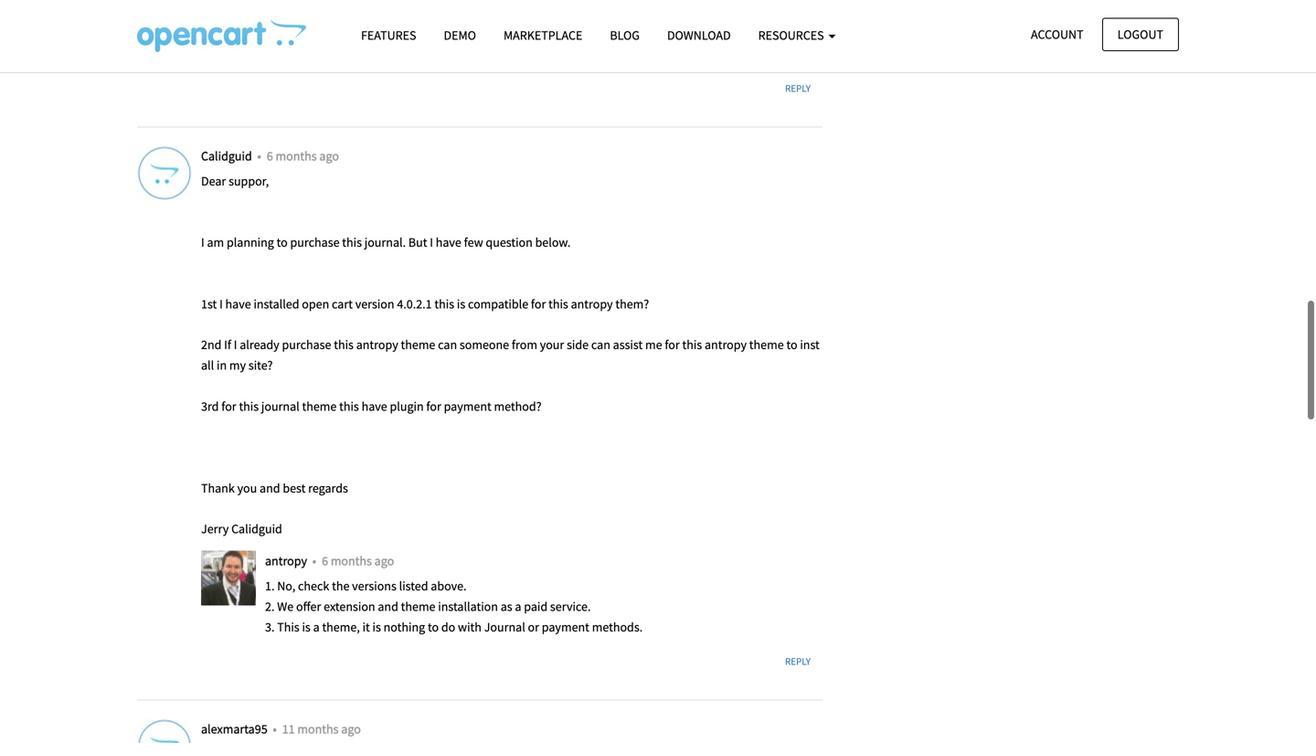 Task type: describe. For each thing, give the bounding box(es) containing it.
0 vertical spatial a
[[515, 598, 521, 615]]

journal.
[[365, 234, 406, 251]]

theme right the journal
[[302, 398, 337, 414]]

i left am
[[201, 234, 204, 251]]

3rd
[[201, 398, 219, 414]]

service.
[[550, 598, 591, 615]]

ago for 1. no, check the versions listed above.
[[375, 553, 394, 569]]

extension
[[324, 598, 375, 615]]

check
[[298, 578, 329, 594]]

my
[[229, 357, 246, 373]]

marketplace
[[504, 27, 583, 43]]

2nd
[[201, 337, 222, 353]]

site?
[[248, 357, 273, 373]]

reply button for please stop spamming, it won't boost your seo as all the links are no-follow here.
[[773, 75, 823, 101]]

and inside '1. no, check the versions listed above. 2. we offer extension and theme installation as a paid service. 3. this is a theme, it is nothing to do with journal or payment methods.'
[[378, 598, 398, 615]]

0 horizontal spatial to
[[277, 234, 288, 251]]

4
[[322, 20, 328, 37]]

logout
[[1118, 26, 1164, 43]]

follow
[[634, 45, 667, 62]]

them?
[[616, 296, 649, 312]]

purchase for to
[[290, 234, 340, 251]]

antropy left them? on the left of the page
[[571, 296, 613, 312]]

theme inside '1. no, check the versions listed above. 2. we offer extension and theme installation as a paid service. 3. this is a theme, it is nothing to do with journal or payment methods.'
[[401, 598, 436, 615]]

0 vertical spatial the
[[548, 45, 566, 62]]

theme left inst
[[749, 337, 784, 353]]

the inside '1. no, check the versions listed above. 2. we offer extension and theme installation as a paid service. 3. this is a theme, it is nothing to do with journal or payment methods.'
[[332, 578, 350, 594]]

logout link
[[1102, 18, 1179, 51]]

please
[[265, 45, 300, 62]]

account link
[[1016, 18, 1099, 51]]

offer
[[296, 598, 321, 615]]

theme,
[[322, 619, 360, 635]]

2 can from the left
[[591, 337, 611, 353]]

2 vertical spatial have
[[362, 398, 387, 414]]

links
[[568, 45, 593, 62]]

this up side
[[549, 296, 568, 312]]

i right but
[[430, 234, 433, 251]]

your inside 2nd if i already purchase this antropy theme can someone from your side can assist me for this antropy theme to inst all in my site?
[[540, 337, 564, 353]]

reply for please stop spamming, it won't boost your seo as all the links are no-follow here.
[[785, 82, 811, 95]]

seo
[[494, 45, 516, 62]]

alexmarta95
[[201, 721, 270, 737]]

journal
[[261, 398, 300, 414]]

am
[[207, 234, 224, 251]]

regards
[[308, 480, 348, 496]]

4 hours ago
[[322, 20, 384, 37]]

journal
[[484, 619, 525, 635]]

months for alexmarta95
[[297, 721, 339, 737]]

3.
[[265, 619, 275, 635]]

resources
[[758, 27, 827, 43]]

me
[[645, 337, 662, 353]]

this right the 4.0.2.1
[[435, 296, 454, 312]]

this right me
[[682, 337, 702, 353]]

1.
[[265, 578, 275, 594]]

account
[[1031, 26, 1084, 43]]

listed
[[399, 578, 428, 594]]

purchase for already
[[282, 337, 331, 353]]

installed
[[254, 296, 299, 312]]

4.0.2.1
[[397, 296, 432, 312]]

no,
[[277, 578, 295, 594]]

11 months ago
[[282, 721, 361, 737]]

2 horizontal spatial have
[[436, 234, 461, 251]]

2 horizontal spatial is
[[457, 296, 465, 312]]

months for antropy
[[331, 553, 372, 569]]

0 vertical spatial it
[[391, 45, 398, 62]]

i right 1st
[[219, 296, 223, 312]]

below.
[[535, 234, 571, 251]]

spamming,
[[328, 45, 388, 62]]

2nd if i already purchase this antropy theme can someone from your side can assist me for this antropy theme to inst all in my site?
[[201, 337, 820, 373]]

installation
[[438, 598, 498, 615]]

already
[[240, 337, 279, 353]]

plugin
[[390, 398, 424, 414]]

as inside '1. no, check the versions listed above. 2. we offer extension and theme installation as a paid service. 3. this is a theme, it is nothing to do with journal or payment methods.'
[[501, 598, 512, 615]]

please stop spamming, it won't boost your seo as all the links are no-follow here.
[[265, 45, 697, 62]]

0 vertical spatial as
[[518, 45, 530, 62]]

nothing
[[384, 619, 425, 635]]

paid
[[524, 598, 548, 615]]

demo
[[444, 27, 476, 43]]

versions
[[352, 578, 397, 594]]

ago for please stop spamming, it won't boost your seo as all the links are no-follow here.
[[364, 20, 384, 37]]

this left journal.
[[342, 234, 362, 251]]

payment inside '1. no, check the versions listed above. 2. we offer extension and theme installation as a paid service. 3. this is a theme, it is nothing to do with journal or payment methods.'
[[542, 619, 590, 635]]

1st i have installed open cart version 4.0.2.1  this is compatible for this antropy them?
[[201, 296, 649, 312]]

antropy right me
[[705, 337, 747, 353]]

it inside '1. no, check the versions listed above. 2. we offer extension and theme installation as a paid service. 3. this is a theme, it is nothing to do with journal or payment methods.'
[[363, 619, 370, 635]]

0 horizontal spatial is
[[302, 619, 311, 635]]

i am planning to purchase this journal. but i have few question below.
[[201, 234, 571, 251]]

or
[[528, 619, 539, 635]]

thank you and best regards
[[201, 480, 348, 496]]

from
[[512, 337, 537, 353]]

11
[[282, 721, 295, 737]]

with
[[458, 619, 482, 635]]

0 vertical spatial your
[[467, 45, 491, 62]]

0 horizontal spatial a
[[313, 619, 320, 635]]

dear
[[201, 173, 226, 189]]

6 for antropy
[[322, 553, 328, 569]]

2.
[[265, 598, 275, 615]]

3rd for this journal theme this have plugin for payment method?
[[201, 398, 542, 414]]

jerry calidguid
[[201, 521, 282, 537]]

this
[[277, 619, 300, 635]]

hours
[[331, 20, 361, 37]]

blog link
[[596, 19, 654, 51]]

1. no, check the versions listed above. 2. we offer extension and theme installation as a paid service. 3. this is a theme, it is nothing to do with journal or payment methods.
[[265, 578, 643, 635]]

6 months ago for calidguid
[[267, 148, 339, 164]]

features link
[[347, 19, 430, 51]]

jerry
[[201, 521, 229, 537]]

stop
[[302, 45, 326, 62]]

methods.
[[592, 619, 643, 635]]

assist
[[613, 337, 643, 353]]



Task type: locate. For each thing, give the bounding box(es) containing it.
1 vertical spatial it
[[363, 619, 370, 635]]

0 vertical spatial payment
[[444, 398, 492, 414]]

1 horizontal spatial is
[[373, 619, 381, 635]]

can left someone
[[438, 337, 457, 353]]

payment left method?
[[444, 398, 492, 414]]

1 vertical spatial have
[[225, 296, 251, 312]]

6 for calidguid
[[267, 148, 273, 164]]

0 horizontal spatial all
[[201, 357, 214, 373]]

to inside 2nd if i already purchase this antropy theme can someone from your side can assist me for this antropy theme to inst all in my site?
[[787, 337, 798, 353]]

compatible
[[468, 296, 528, 312]]

0 vertical spatial all
[[533, 45, 546, 62]]

reply for 1. no, check the versions listed above.
[[785, 655, 811, 668]]

1 vertical spatial months
[[331, 553, 372, 569]]

0 vertical spatial 6
[[267, 148, 273, 164]]

0 horizontal spatial and
[[260, 480, 280, 496]]

months for calidguid
[[276, 148, 317, 164]]

thank
[[201, 480, 235, 496]]

for inside 2nd if i already purchase this antropy theme can someone from your side can assist me for this antropy theme to inst all in my site?
[[665, 337, 680, 353]]

payment
[[444, 398, 492, 414], [542, 619, 590, 635]]

i right if
[[234, 337, 237, 353]]

it right theme, at the bottom left
[[363, 619, 370, 635]]

in
[[217, 357, 227, 373]]

6 months ago up suppor,
[[267, 148, 339, 164]]

1 vertical spatial purchase
[[282, 337, 331, 353]]

0 horizontal spatial payment
[[444, 398, 492, 414]]

antropy up no,
[[265, 553, 310, 569]]

0 vertical spatial reply
[[785, 82, 811, 95]]

the down marketplace
[[548, 45, 566, 62]]

1 vertical spatial calidguid
[[231, 521, 282, 537]]

1 vertical spatial all
[[201, 357, 214, 373]]

is left compatible
[[457, 296, 465, 312]]

side
[[567, 337, 589, 353]]

question
[[486, 234, 533, 251]]

no-
[[616, 45, 634, 62]]

if
[[224, 337, 231, 353]]

all down marketplace
[[533, 45, 546, 62]]

best
[[283, 480, 306, 496]]

i inside 2nd if i already purchase this antropy theme can someone from your side can assist me for this antropy theme to inst all in my site?
[[234, 337, 237, 353]]

0 vertical spatial and
[[260, 480, 280, 496]]

purchase up open
[[290, 234, 340, 251]]

0 vertical spatial calidguid
[[201, 148, 255, 164]]

boost
[[434, 45, 464, 62]]

reply button
[[773, 75, 823, 101], [773, 649, 823, 675]]

antropy
[[265, 20, 310, 37], [571, 296, 613, 312], [356, 337, 398, 353], [705, 337, 747, 353], [265, 553, 310, 569]]

1 vertical spatial the
[[332, 578, 350, 594]]

theme down listed
[[401, 598, 436, 615]]

0 horizontal spatial can
[[438, 337, 457, 353]]

your left side
[[540, 337, 564, 353]]

have
[[436, 234, 461, 251], [225, 296, 251, 312], [362, 398, 387, 414]]

and
[[260, 480, 280, 496], [378, 598, 398, 615]]

for right me
[[665, 337, 680, 353]]

opencart - antropy multipurpose theme image
[[137, 19, 306, 52]]

won't
[[401, 45, 431, 62]]

months
[[276, 148, 317, 164], [331, 553, 372, 569], [297, 721, 339, 737]]

1 horizontal spatial as
[[518, 45, 530, 62]]

to left do
[[428, 619, 439, 635]]

all inside 2nd if i already purchase this antropy theme can someone from your side can assist me for this antropy theme to inst all in my site?
[[201, 357, 214, 373]]

a
[[515, 598, 521, 615], [313, 619, 320, 635]]

purchase down open
[[282, 337, 331, 353]]

1 horizontal spatial 6
[[322, 553, 328, 569]]

1 reply from the top
[[785, 82, 811, 95]]

this left the plugin
[[339, 398, 359, 414]]

as up journal
[[501, 598, 512, 615]]

0 horizontal spatial the
[[332, 578, 350, 594]]

1 vertical spatial a
[[313, 619, 320, 635]]

for right the 3rd
[[221, 398, 236, 414]]

0 vertical spatial months
[[276, 148, 317, 164]]

features
[[361, 27, 416, 43]]

0 horizontal spatial have
[[225, 296, 251, 312]]

a left "paid"
[[515, 598, 521, 615]]

is left nothing
[[373, 619, 381, 635]]

it
[[391, 45, 398, 62], [363, 619, 370, 635]]

your left seo
[[467, 45, 491, 62]]

but
[[408, 234, 427, 251]]

few
[[464, 234, 483, 251]]

calidguid
[[201, 148, 255, 164], [231, 521, 282, 537]]

marketplace link
[[490, 19, 596, 51]]

purchase
[[290, 234, 340, 251], [282, 337, 331, 353]]

6 up suppor,
[[267, 148, 273, 164]]

1 vertical spatial payment
[[542, 619, 590, 635]]

1 horizontal spatial payment
[[542, 619, 590, 635]]

0 vertical spatial have
[[436, 234, 461, 251]]

1 horizontal spatial have
[[362, 398, 387, 414]]

have left few
[[436, 234, 461, 251]]

1 horizontal spatial all
[[533, 45, 546, 62]]

6 months ago up versions
[[322, 553, 394, 569]]

1 horizontal spatial can
[[591, 337, 611, 353]]

6
[[267, 148, 273, 164], [322, 553, 328, 569]]

0 vertical spatial 6 months ago
[[267, 148, 339, 164]]

1 vertical spatial reply
[[785, 655, 811, 668]]

payment down service.
[[542, 619, 590, 635]]

as
[[518, 45, 530, 62], [501, 598, 512, 615]]

antropy image for 1. no, check the versions listed above.
[[201, 551, 256, 606]]

6 up check
[[322, 553, 328, 569]]

to right planning
[[277, 234, 288, 251]]

2 vertical spatial months
[[297, 721, 339, 737]]

1 vertical spatial to
[[787, 337, 798, 353]]

2 horizontal spatial to
[[787, 337, 798, 353]]

0 horizontal spatial 6
[[267, 148, 273, 164]]

1 can from the left
[[438, 337, 457, 353]]

blog
[[610, 27, 640, 43]]

we
[[277, 598, 294, 615]]

to inside '1. no, check the versions listed above. 2. we offer extension and theme installation as a paid service. 3. this is a theme, it is nothing to do with journal or payment methods.'
[[428, 619, 439, 635]]

reply button for 1. no, check the versions listed above.
[[773, 649, 823, 675]]

0 vertical spatial purchase
[[290, 234, 340, 251]]

1 vertical spatial 6
[[322, 553, 328, 569]]

you
[[237, 480, 257, 496]]

here.
[[669, 45, 697, 62]]

and down versions
[[378, 598, 398, 615]]

cart
[[332, 296, 353, 312]]

for right compatible
[[531, 296, 546, 312]]

1 vertical spatial your
[[540, 337, 564, 353]]

are
[[596, 45, 613, 62]]

calidguid image
[[137, 146, 192, 201]]

calidguid right jerry
[[231, 521, 282, 537]]

can right side
[[591, 337, 611, 353]]

calidguid up the dear suppor,
[[201, 148, 255, 164]]

theme
[[401, 337, 435, 353], [749, 337, 784, 353], [302, 398, 337, 414], [401, 598, 436, 615]]

download
[[667, 27, 731, 43]]

it down features
[[391, 45, 398, 62]]

1 vertical spatial reply button
[[773, 649, 823, 675]]

1 antropy image from the top
[[201, 18, 256, 73]]

antropy up the please
[[265, 20, 310, 37]]

above.
[[431, 578, 467, 594]]

reply
[[785, 82, 811, 95], [785, 655, 811, 668]]

version
[[355, 296, 394, 312]]

can
[[438, 337, 457, 353], [591, 337, 611, 353]]

1 reply button from the top
[[773, 75, 823, 101]]

to
[[277, 234, 288, 251], [787, 337, 798, 353], [428, 619, 439, 635]]

1 horizontal spatial and
[[378, 598, 398, 615]]

2 antropy image from the top
[[201, 551, 256, 606]]

1 vertical spatial antropy image
[[201, 551, 256, 606]]

do
[[441, 619, 455, 635]]

inst
[[800, 337, 820, 353]]

antropy image
[[201, 18, 256, 73], [201, 551, 256, 606]]

have left the plugin
[[362, 398, 387, 414]]

to left inst
[[787, 337, 798, 353]]

alexmarta95 image
[[137, 719, 192, 743]]

ago
[[364, 20, 384, 37], [319, 148, 339, 164], [375, 553, 394, 569], [341, 721, 361, 737]]

open
[[302, 296, 329, 312]]

planning
[[227, 234, 274, 251]]

this left the journal
[[239, 398, 259, 414]]

0 vertical spatial to
[[277, 234, 288, 251]]

a down the "offer"
[[313, 619, 320, 635]]

and right you
[[260, 480, 280, 496]]

1 horizontal spatial to
[[428, 619, 439, 635]]

the up "extension"
[[332, 578, 350, 594]]

1st
[[201, 296, 217, 312]]

0 horizontal spatial as
[[501, 598, 512, 615]]

purchase inside 2nd if i already purchase this antropy theme can someone from your side can assist me for this antropy theme to inst all in my site?
[[282, 337, 331, 353]]

theme down the 4.0.2.1
[[401, 337, 435, 353]]

1 horizontal spatial the
[[548, 45, 566, 62]]

1 vertical spatial and
[[378, 598, 398, 615]]

2 reply button from the top
[[773, 649, 823, 675]]

antropy image left the please
[[201, 18, 256, 73]]

0 vertical spatial reply button
[[773, 75, 823, 101]]

1 horizontal spatial it
[[391, 45, 398, 62]]

download link
[[654, 19, 745, 51]]

for
[[531, 296, 546, 312], [665, 337, 680, 353], [221, 398, 236, 414], [426, 398, 441, 414]]

method?
[[494, 398, 542, 414]]

0 horizontal spatial your
[[467, 45, 491, 62]]

antropy image left 1.
[[201, 551, 256, 606]]

for right the plugin
[[426, 398, 441, 414]]

have right 1st
[[225, 296, 251, 312]]

someone
[[460, 337, 509, 353]]

0 horizontal spatial it
[[363, 619, 370, 635]]

is right this
[[302, 619, 311, 635]]

ago for dear suppor,
[[319, 148, 339, 164]]

0 vertical spatial antropy image
[[201, 18, 256, 73]]

dear suppor,
[[201, 173, 269, 189]]

suppor,
[[229, 173, 269, 189]]

6 months ago for antropy
[[322, 553, 394, 569]]

all left in
[[201, 357, 214, 373]]

1 vertical spatial as
[[501, 598, 512, 615]]

1 horizontal spatial a
[[515, 598, 521, 615]]

2 vertical spatial to
[[428, 619, 439, 635]]

antropy down version
[[356, 337, 398, 353]]

2 reply from the top
[[785, 655, 811, 668]]

demo link
[[430, 19, 490, 51]]

antropy image for please stop spamming, it won't boost your seo as all the links are no-follow here.
[[201, 18, 256, 73]]

this down cart
[[334, 337, 354, 353]]

your
[[467, 45, 491, 62], [540, 337, 564, 353]]

as right seo
[[518, 45, 530, 62]]

1 vertical spatial 6 months ago
[[322, 553, 394, 569]]

1 horizontal spatial your
[[540, 337, 564, 353]]



Task type: vqa. For each thing, say whether or not it's contained in the screenshot.
Google Shopping for OpenCart image
no



